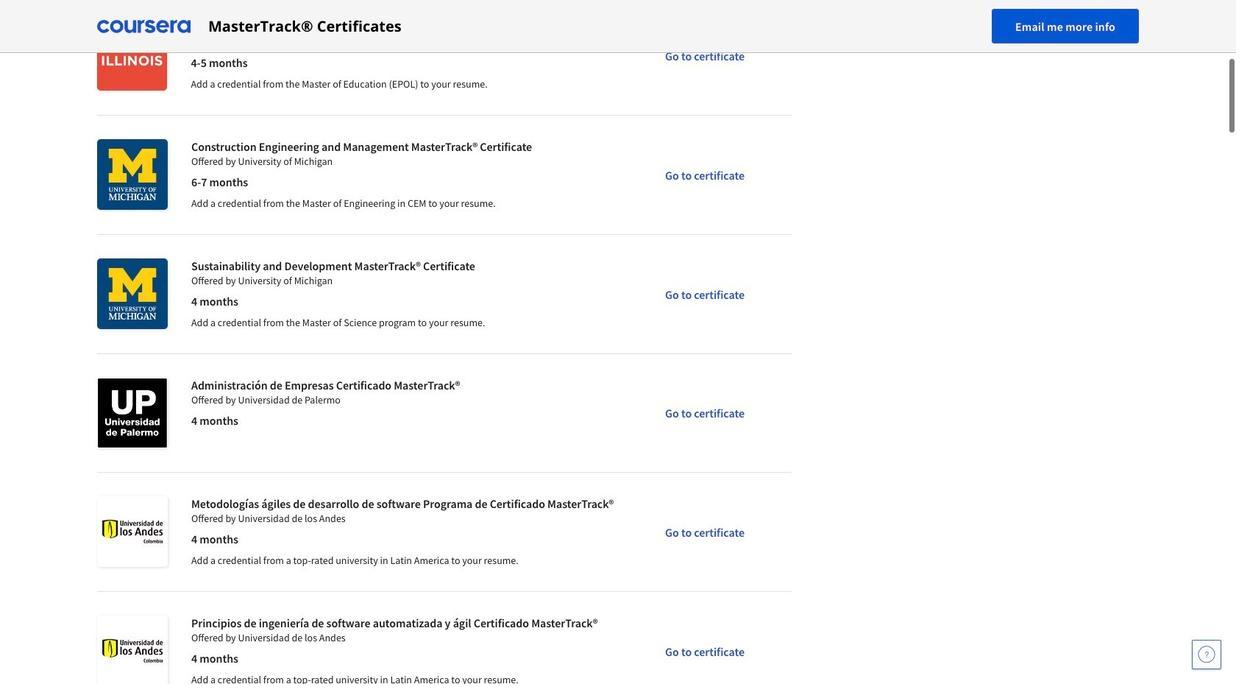 Task type: vqa. For each thing, say whether or not it's contained in the screenshot.
Show
no



Task type: locate. For each thing, give the bounding box(es) containing it.
university of illinois at urbana-champaign image
[[97, 20, 167, 91]]

1 universidad de los andes image from the top
[[97, 496, 168, 567]]

universidad de palermo image
[[97, 378, 168, 448]]

university of michigan image
[[97, 139, 168, 210], [97, 258, 168, 329]]

1 vertical spatial universidad de los andes image
[[97, 616, 168, 684]]

help center image
[[1199, 646, 1216, 663]]

0 vertical spatial university of michigan image
[[97, 139, 168, 210]]

1 vertical spatial university of michigan image
[[97, 258, 168, 329]]

0 vertical spatial universidad de los andes image
[[97, 496, 168, 567]]

universidad de los andes image
[[97, 496, 168, 567], [97, 616, 168, 684]]

2 university of michigan image from the top
[[97, 258, 168, 329]]



Task type: describe. For each thing, give the bounding box(es) containing it.
2 universidad de los andes image from the top
[[97, 616, 168, 684]]

1 university of michigan image from the top
[[97, 139, 168, 210]]

coursera image
[[97, 14, 191, 38]]



